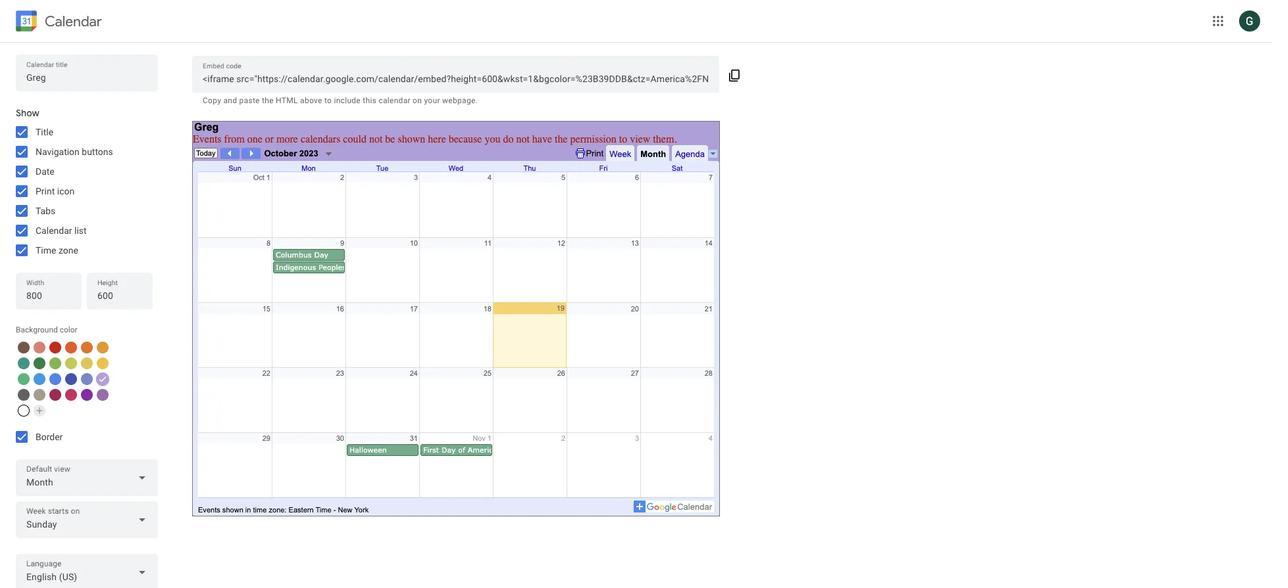 Task type: describe. For each thing, give the bounding box(es) containing it.
content_copy
[[728, 69, 741, 82]]

include
[[334, 96, 361, 105]]

banana menu item
[[97, 358, 109, 370]]

print icon
[[36, 186, 74, 197]]

mango menu item
[[97, 342, 109, 354]]

and
[[223, 96, 237, 105]]

peacock menu item
[[34, 374, 45, 386]]

pumpkin menu item
[[81, 342, 93, 354]]

tangerine menu item
[[65, 342, 77, 354]]

above
[[300, 96, 322, 105]]

pistachio menu item
[[49, 358, 61, 370]]

the
[[262, 96, 274, 105]]

buttons
[[82, 147, 113, 157]]

html
[[276, 96, 298, 105]]

cherry blossom menu item
[[65, 390, 77, 401]]

border
[[36, 432, 63, 443]]

show
[[16, 107, 39, 119]]

grape menu item
[[81, 390, 93, 401]]

to
[[324, 96, 332, 105]]

navigation buttons
[[36, 147, 113, 157]]

copy
[[203, 96, 221, 105]]

time zone
[[36, 245, 78, 256]]

navigation
[[36, 147, 80, 157]]

date
[[36, 166, 54, 177]]

tomato menu item
[[49, 342, 61, 354]]

tabs
[[36, 206, 55, 217]]

copy and paste the html above to include this calendar on your webpage.
[[203, 96, 478, 105]]

icon
[[57, 186, 74, 197]]

calendar for calendar
[[45, 12, 102, 30]]

lavender menu item
[[81, 374, 93, 386]]



Task type: vqa. For each thing, say whether or not it's contained in the screenshot.
3 for the November 3 element
no



Task type: locate. For each thing, give the bounding box(es) containing it.
citron menu item
[[81, 358, 93, 370]]

avocado menu item
[[65, 358, 77, 370]]

background color
[[16, 326, 77, 335]]

amethyst menu item
[[97, 390, 109, 401]]

color
[[60, 326, 77, 335]]

None number field
[[26, 287, 71, 305], [97, 287, 142, 305], [26, 287, 71, 305], [97, 287, 142, 305]]

add custom color menu item
[[34, 405, 45, 417]]

this
[[363, 96, 376, 105]]

print
[[36, 186, 55, 197]]

blueberry menu item
[[65, 374, 77, 386]]

zone
[[58, 245, 78, 256]]

graphite menu item
[[18, 390, 30, 401]]

your
[[424, 96, 440, 105]]

on
[[413, 96, 422, 105]]

calendar
[[379, 96, 411, 105]]

title
[[36, 127, 53, 138]]

calendar link
[[13, 8, 102, 37]]

webpage.
[[442, 96, 478, 105]]

0 vertical spatial calendar
[[45, 12, 102, 30]]

wisteria menu item
[[96, 373, 109, 386]]

birch menu item
[[34, 390, 45, 401]]

flamingo menu item
[[34, 342, 45, 354]]

eucalyptus menu item
[[18, 358, 30, 370]]

radicchio menu item
[[49, 390, 61, 401]]

None field
[[16, 460, 158, 497], [16, 502, 158, 539], [16, 555, 158, 589], [16, 460, 158, 497], [16, 502, 158, 539], [16, 555, 158, 589]]

cocoa menu item
[[18, 342, 30, 354]]

calendar color menu item
[[18, 405, 30, 417]]

calendar for calendar list
[[36, 226, 72, 236]]

sage menu item
[[18, 374, 30, 386]]

1 vertical spatial calendar
[[36, 226, 72, 236]]

calendar
[[45, 12, 102, 30], [36, 226, 72, 236]]

content_copy button
[[719, 59, 750, 90]]

paste
[[239, 96, 260, 105]]

list
[[74, 226, 87, 236]]

basil menu item
[[34, 358, 45, 370]]

background
[[16, 326, 58, 335]]

cobalt menu item
[[49, 374, 61, 386]]

calendar list
[[36, 226, 87, 236]]

None text field
[[26, 68, 147, 87], [203, 70, 709, 88], [26, 68, 147, 87], [203, 70, 709, 88]]

time
[[36, 245, 56, 256]]



